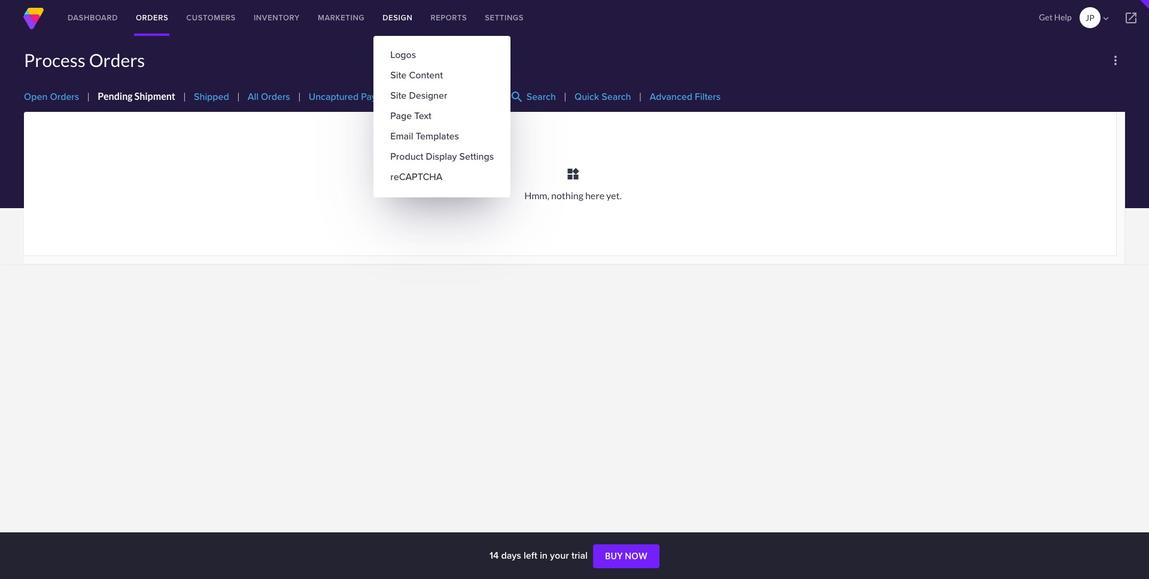 Task type: vqa. For each thing, say whether or not it's contained in the screenshot.
Discount associated with Basic Discount Info
no



Task type: describe. For each thing, give the bounding box(es) containing it.
shipment
[[134, 91, 175, 102]]

templates
[[416, 129, 459, 143]]

payments for uncaptured payments
[[361, 90, 403, 104]]

display
[[426, 150, 457, 163]]

5 | from the left
[[410, 91, 413, 102]]

marketing
[[318, 12, 365, 23]]

process
[[24, 49, 86, 71]]

7 | from the left
[[639, 91, 642, 102]]

trial
[[572, 549, 588, 563]]

here
[[585, 190, 605, 201]]

product display settings link
[[374, 147, 511, 166]]

site for site content
[[391, 68, 407, 82]]

reports
[[431, 12, 467, 23]]

1 vertical spatial settings
[[460, 150, 494, 163]]

process orders
[[24, 49, 145, 71]]

search search
[[510, 90, 556, 104]]

days
[[501, 549, 521, 563]]

content
[[409, 68, 443, 82]]

more_vert button
[[1106, 51, 1126, 70]]

buy now link
[[593, 545, 660, 569]]

dashboard link
[[59, 0, 127, 36]]

quick search
[[575, 90, 631, 104]]

open orders link
[[24, 90, 79, 104]]

search for search
[[527, 90, 556, 104]]

hmm, nothing here yet.
[[525, 190, 622, 201]]

designer
[[409, 89, 447, 102]]

0 vertical spatial settings
[[485, 12, 524, 23]]

site content link
[[374, 66, 511, 85]]

product display settings
[[391, 150, 494, 163]]

uncaptured
[[309, 90, 359, 104]]

uncaptured payments
[[309, 90, 403, 104]]

filters
[[695, 90, 721, 104]]

recaptcha link
[[374, 168, 511, 187]]

orders for all orders
[[261, 90, 290, 104]]

product
[[391, 150, 424, 163]]

2 | from the left
[[183, 91, 186, 102]]

email templates link
[[374, 127, 511, 146]]

partial payments link
[[421, 90, 491, 104]]

orders for open orders
[[50, 90, 79, 104]]

hmm,
[[525, 190, 550, 201]]

page
[[391, 109, 412, 123]]

orders left customers
[[136, 12, 168, 23]]

page text link
[[374, 107, 511, 126]]

search
[[510, 90, 524, 104]]

dashboard
[[68, 12, 118, 23]]

14 days left in your trial
[[490, 549, 590, 563]]

customers
[[186, 12, 236, 23]]

your
[[550, 549, 569, 563]]

more_vert
[[1109, 53, 1123, 68]]

pending
[[98, 91, 133, 102]]


[[1124, 11, 1139, 25]]

advanced filters
[[650, 90, 721, 104]]

quick search link
[[575, 90, 631, 104]]

yet.
[[607, 190, 622, 201]]

buy
[[605, 551, 623, 562]]



Task type: locate. For each thing, give the bounding box(es) containing it.
site up page on the top left of the page
[[391, 89, 407, 102]]

shipped
[[194, 90, 229, 104]]

uncaptured payments link
[[309, 90, 403, 104]]

nothing
[[551, 190, 584, 201]]

site inside "link"
[[391, 68, 407, 82]]

inventory
[[254, 12, 300, 23]]

payments for partial payments
[[450, 90, 491, 104]]

widgets
[[566, 167, 580, 181]]

site designer
[[391, 89, 447, 102]]

logos link
[[374, 46, 511, 65]]

pending shipment link
[[98, 91, 175, 102]]

search right "quick"
[[602, 90, 631, 104]]

3 | from the left
[[237, 91, 240, 102]]

0 horizontal spatial payments
[[361, 90, 403, 104]]

2 search from the left
[[602, 90, 631, 104]]

left
[[524, 549, 537, 563]]

| up 'page text'
[[410, 91, 413, 102]]

1 site from the top
[[391, 68, 407, 82]]

email
[[391, 129, 413, 143]]

partial payments
[[421, 90, 491, 104]]

settings
[[485, 12, 524, 23], [460, 150, 494, 163]]

site down logos
[[391, 68, 407, 82]]

orders right open
[[50, 90, 79, 104]]

page text
[[391, 109, 432, 123]]

orders right all
[[261, 90, 290, 104]]

buy now
[[605, 551, 648, 562]]

| left all
[[237, 91, 240, 102]]

shipped link
[[194, 90, 229, 104]]

all
[[248, 90, 259, 104]]

search
[[527, 90, 556, 104], [602, 90, 631, 104]]

now
[[625, 551, 648, 562]]

advanced
[[650, 90, 693, 104]]

all orders link
[[248, 90, 290, 104]]

orders
[[136, 12, 168, 23], [89, 49, 145, 71], [50, 90, 79, 104], [261, 90, 290, 104]]

pending shipment
[[98, 91, 175, 102]]

| left pending
[[87, 91, 90, 102]]

in
[[540, 549, 548, 563]]

|
[[87, 91, 90, 102], [183, 91, 186, 102], [237, 91, 240, 102], [298, 91, 301, 102], [410, 91, 413, 102], [564, 91, 567, 102], [639, 91, 642, 102]]

orders for process orders
[[89, 49, 145, 71]]

all orders
[[248, 90, 290, 104]]

1 payments from the left
[[361, 90, 403, 104]]

site designer link
[[374, 86, 511, 105]]

jp
[[1086, 13, 1095, 23]]

site
[[391, 68, 407, 82], [391, 89, 407, 102]]

site for site designer
[[391, 89, 407, 102]]

search inside 'search search'
[[527, 90, 556, 104]]

settings right reports
[[485, 12, 524, 23]]

get
[[1039, 12, 1053, 22]]

6 | from the left
[[564, 91, 567, 102]]

0 horizontal spatial search
[[527, 90, 556, 104]]

orders up pending
[[89, 49, 145, 71]]

| left "quick"
[[564, 91, 567, 102]]

| left 'shipped'
[[183, 91, 186, 102]]

1 search from the left
[[527, 90, 556, 104]]

get help
[[1039, 12, 1072, 22]]

logos
[[391, 48, 416, 62]]

| right all orders
[[298, 91, 301, 102]]

2 payments from the left
[[450, 90, 491, 104]]

design
[[383, 12, 413, 23]]

0 vertical spatial site
[[391, 68, 407, 82]]

1 horizontal spatial payments
[[450, 90, 491, 104]]

1 vertical spatial site
[[391, 89, 407, 102]]

search right search
[[527, 90, 556, 104]]

recaptcha
[[391, 170, 443, 184]]

open orders
[[24, 90, 79, 104]]

search for quick
[[602, 90, 631, 104]]

email templates
[[391, 129, 459, 143]]

quick
[[575, 90, 599, 104]]

14
[[490, 549, 499, 563]]

partial
[[421, 90, 448, 104]]

text
[[414, 109, 432, 123]]

1 horizontal spatial search
[[602, 90, 631, 104]]

open
[[24, 90, 48, 104]]

4 | from the left
[[298, 91, 301, 102]]

 link
[[1114, 0, 1149, 36]]

payments
[[361, 90, 403, 104], [450, 90, 491, 104]]

settings right display
[[460, 150, 494, 163]]

| left advanced
[[639, 91, 642, 102]]


[[1101, 13, 1112, 24]]

2 site from the top
[[391, 89, 407, 102]]

1 | from the left
[[87, 91, 90, 102]]

site content
[[391, 68, 443, 82]]

payments up page text link
[[450, 90, 491, 104]]

help
[[1055, 12, 1072, 22]]

advanced filters link
[[650, 90, 721, 104]]

payments up page on the top left of the page
[[361, 90, 403, 104]]



